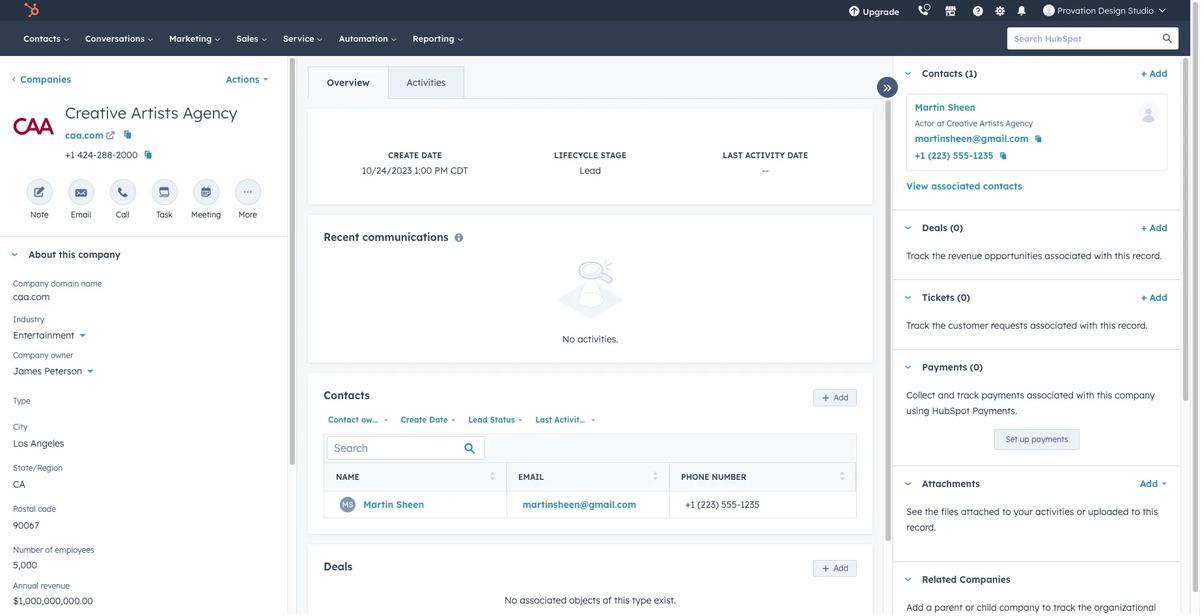 Task type: describe. For each thing, give the bounding box(es) containing it.
1 vertical spatial of
[[603, 595, 612, 607]]

actor at creative artists agency
[[915, 119, 1033, 128]]

press to sort. element for phone number
[[840, 472, 845, 483]]

424-
[[77, 149, 97, 161]]

1 horizontal spatial +1
[[686, 499, 695, 511]]

contacts link
[[16, 21, 77, 56]]

actions
[[226, 74, 259, 85]]

company inside collect and track payments associated with this company using hubspot payments.
[[1115, 390, 1156, 401]]

attachments
[[922, 478, 980, 490]]

marketing
[[169, 33, 214, 44]]

related companies
[[922, 574, 1011, 586]]

0 horizontal spatial 1235
[[741, 499, 760, 511]]

State/Region text field
[[13, 471, 274, 497]]

collect and track payments associated with this company using hubspot payments.
[[907, 390, 1156, 417]]

+1 (223) 555-1235 button
[[915, 148, 994, 164]]

+ add button for track the customer requests associated with this record.
[[1142, 290, 1168, 306]]

about this company
[[29, 249, 121, 261]]

2 horizontal spatial to
[[1132, 506, 1141, 518]]

create date button
[[396, 412, 459, 429]]

caret image for related companies
[[904, 578, 912, 581]]

search button
[[1157, 27, 1179, 50]]

annual revenue
[[13, 581, 70, 591]]

customer
[[949, 320, 989, 332]]

status
[[490, 415, 515, 425]]

contacts (1)
[[922, 68, 978, 79]]

2 - from the left
[[766, 165, 769, 177]]

organizational
[[1095, 602, 1157, 614]]

deals (0) button
[[894, 210, 1137, 246]]

press to sort. image
[[840, 472, 845, 481]]

record. for track the customer requests associated with this record.
[[1119, 320, 1148, 332]]

or inside add a parent or child company to track the organizational
[[966, 602, 975, 614]]

calling icon image
[[918, 5, 930, 17]]

add inside add a parent or child company to track the organizational
[[907, 602, 924, 614]]

the inside add a parent or child company to track the organizational
[[1078, 602, 1092, 614]]

+ add for track the revenue opportunities associated with this record.
[[1142, 222, 1168, 234]]

caret image for payments (0)
[[904, 366, 912, 369]]

company owner
[[13, 350, 73, 360]]

press to sort. element for email
[[653, 472, 658, 483]]

the for revenue
[[932, 250, 946, 262]]

associated down +1 (223) 555-1235 button on the top right of the page
[[932, 180, 981, 192]]

payments (0)
[[922, 362, 983, 373]]

or inside see the files attached to your activities or uploaded to this record.
[[1077, 506, 1086, 518]]

attached
[[961, 506, 1000, 518]]

1 vertical spatial martin
[[364, 499, 394, 511]]

contact
[[328, 415, 359, 425]]

provation design studio button
[[1036, 0, 1174, 21]]

peterson
[[44, 365, 82, 377]]

1 vertical spatial martinsheen@gmail.com link
[[523, 499, 637, 511]]

payments.
[[973, 405, 1018, 417]]

caa.com inside company domain name caa.com
[[13, 291, 50, 303]]

0 horizontal spatial artists
[[131, 103, 178, 122]]

tickets (0)
[[922, 292, 971, 304]]

type
[[632, 595, 652, 607]]

1 + add button from the top
[[1142, 66, 1168, 81]]

activities
[[1036, 506, 1075, 518]]

0 horizontal spatial +1
[[65, 149, 75, 161]]

attachments button
[[894, 466, 1127, 502]]

hubspot link
[[16, 3, 49, 18]]

name
[[81, 279, 102, 289]]

annual
[[13, 581, 38, 591]]

service link
[[275, 21, 331, 56]]

this inside collect and track payments associated with this company using hubspot payments.
[[1097, 390, 1113, 401]]

+1 inside button
[[915, 150, 926, 162]]

meeting image
[[200, 187, 212, 199]]

company for company owner
[[13, 350, 49, 360]]

martin sheen link for view associated contacts
[[915, 102, 976, 113]]

service
[[283, 33, 317, 44]]

track for track the customer requests associated with this record.
[[907, 320, 930, 332]]

no for no activities.
[[563, 334, 575, 345]]

(0) for payments (0)
[[970, 362, 983, 373]]

notifications button
[[1011, 0, 1033, 21]]

child
[[977, 602, 997, 614]]

+1 424-288-2000
[[65, 149, 138, 161]]

no associated objects of this type exist.
[[505, 595, 676, 607]]

record. inside see the files attached to your activities or uploaded to this record.
[[907, 522, 936, 534]]

1 horizontal spatial number
[[712, 473, 747, 482]]

and
[[938, 390, 955, 401]]

view associated contacts link
[[907, 178, 1023, 194]]

last for last activity date
[[536, 415, 552, 425]]

tickets (0) button
[[894, 280, 1137, 315]]

1 horizontal spatial email
[[519, 473, 544, 482]]

associated for opportunities
[[1045, 250, 1092, 262]]

0 horizontal spatial to
[[1003, 506, 1012, 518]]

create date 10/24/2023 1:00 pm cdt
[[362, 150, 468, 177]]

date inside popup button
[[587, 415, 606, 425]]

Search search field
[[327, 437, 485, 460]]

lead status
[[469, 415, 515, 425]]

555- inside button
[[953, 150, 973, 162]]

1 horizontal spatial artists
[[980, 119, 1004, 128]]

task image
[[159, 187, 170, 199]]

james
[[13, 365, 42, 377]]

caret image for tickets (0)
[[904, 296, 912, 299]]

1 horizontal spatial martin sheen
[[915, 102, 976, 113]]

company for company domain name caa.com
[[13, 279, 49, 289]]

caret image for attachments
[[904, 482, 912, 486]]

creative artists agency
[[65, 103, 237, 122]]

0 horizontal spatial creative
[[65, 103, 127, 122]]

automation link
[[331, 21, 405, 56]]

no activities. alert
[[324, 259, 857, 347]]

1 horizontal spatial revenue
[[949, 250, 983, 262]]

1 vertical spatial number
[[13, 545, 43, 555]]

last activity date button
[[531, 412, 606, 429]]

help button
[[967, 0, 990, 21]]

recent
[[324, 231, 359, 244]]

1 + from the top
[[1142, 68, 1147, 79]]

contacts
[[984, 180, 1023, 192]]

press to sort. element for name
[[490, 472, 495, 483]]

pm
[[435, 165, 448, 177]]

press to sort. image for name
[[490, 472, 495, 481]]

contacts (1) button
[[894, 56, 1137, 91]]

set up payments link
[[995, 429, 1080, 450]]

owner for contact owner
[[361, 415, 385, 425]]

date inside last activity date --
[[788, 150, 808, 160]]

deals for deals (0)
[[922, 222, 948, 234]]

opportunities
[[985, 250, 1043, 262]]

call image
[[117, 187, 129, 199]]

upgrade
[[863, 7, 900, 17]]

+ for track the revenue opportunities associated with this record.
[[1142, 222, 1147, 234]]

menu containing provation design studio
[[840, 0, 1175, 21]]

(223) inside button
[[928, 150, 951, 162]]

collect
[[907, 390, 936, 401]]

0 horizontal spatial email
[[71, 210, 91, 220]]

studio
[[1129, 5, 1154, 16]]

1 link opens in a new window image from the top
[[106, 129, 115, 145]]

0 horizontal spatial agency
[[183, 103, 237, 122]]

track inside add a parent or child company to track the organizational
[[1054, 602, 1076, 614]]

(1)
[[966, 68, 978, 79]]

type
[[13, 396, 30, 406]]

lifecycle
[[554, 150, 599, 160]]

using
[[907, 405, 930, 417]]

james peterson image
[[1044, 5, 1055, 16]]

contact owner button
[[324, 412, 391, 429]]

provation
[[1058, 5, 1096, 16]]

1 horizontal spatial martin
[[915, 102, 945, 113]]

calling icon button
[[913, 2, 935, 19]]

edit button
[[10, 103, 57, 154]]

associated for payments
[[1027, 390, 1074, 401]]

create for create date
[[401, 415, 427, 425]]

+ for track the customer requests associated with this record.
[[1142, 292, 1147, 304]]

meeting
[[191, 210, 221, 220]]

Search HubSpot search field
[[1008, 27, 1167, 50]]

add a parent or child company to track the organizational
[[907, 602, 1157, 614]]

1 vertical spatial sheen
[[396, 499, 424, 511]]

sales link
[[229, 21, 275, 56]]

task
[[156, 210, 173, 220]]

conversations link
[[77, 21, 161, 56]]

activities
[[407, 77, 446, 89]]

1 horizontal spatial creative
[[947, 119, 978, 128]]

1 horizontal spatial +1 (223) 555-1235
[[915, 150, 994, 162]]

postal code
[[13, 504, 56, 514]]

communications
[[363, 231, 449, 244]]

no activities.
[[563, 334, 619, 345]]

1 vertical spatial (223)
[[698, 499, 719, 511]]

about this company button
[[0, 237, 274, 272]]

help image
[[973, 6, 984, 18]]

1 vertical spatial martin sheen
[[364, 499, 424, 511]]

stage
[[601, 150, 627, 160]]

track for track the revenue opportunities associated with this record.
[[907, 250, 930, 262]]

1 vertical spatial payments
[[1032, 435, 1069, 444]]

this inside "dropdown button"
[[59, 249, 75, 261]]

view associated contacts
[[907, 180, 1023, 192]]



Task type: locate. For each thing, give the bounding box(es) containing it.
2 + add button from the top
[[1142, 220, 1168, 236]]

design
[[1099, 5, 1126, 16]]

caret image inside attachments dropdown button
[[904, 482, 912, 486]]

2 vertical spatial company
[[1000, 602, 1040, 614]]

1 add button from the top
[[814, 389, 857, 406]]

company
[[13, 279, 49, 289], [13, 350, 49, 360]]

1 horizontal spatial (223)
[[928, 150, 951, 162]]

deals (0)
[[922, 222, 964, 234]]

uploaded
[[1089, 506, 1129, 518]]

0 horizontal spatial caa.com
[[13, 291, 50, 303]]

view
[[907, 180, 929, 192]]

2 track from the top
[[907, 320, 930, 332]]

last inside last activity date --
[[723, 150, 743, 160]]

lead status button
[[464, 412, 526, 429]]

+1 (223) 555-1235 up view associated contacts
[[915, 150, 994, 162]]

track the customer requests associated with this record.
[[907, 320, 1148, 332]]

2 vertical spatial (0)
[[970, 362, 983, 373]]

lead left status
[[469, 415, 488, 425]]

1 vertical spatial contacts
[[922, 68, 963, 79]]

City text field
[[13, 430, 274, 456]]

3 caret image from the top
[[904, 578, 912, 581]]

(0) inside payments (0) 'dropdown button'
[[970, 362, 983, 373]]

lead inside popup button
[[469, 415, 488, 425]]

0 vertical spatial no
[[563, 334, 575, 345]]

with for payments
[[1077, 390, 1095, 401]]

0 vertical spatial payments
[[982, 390, 1025, 401]]

the
[[932, 250, 946, 262], [932, 320, 946, 332], [925, 506, 939, 518], [1078, 602, 1092, 614]]

no
[[563, 334, 575, 345], [505, 595, 517, 607]]

of
[[45, 545, 53, 555], [603, 595, 612, 607]]

1 horizontal spatial company
[[1000, 602, 1040, 614]]

1 horizontal spatial lead
[[580, 165, 601, 177]]

caret image for about this company
[[10, 253, 18, 256]]

0 horizontal spatial or
[[966, 602, 975, 614]]

1 press to sort. element from the left
[[490, 472, 495, 483]]

see
[[907, 506, 923, 518]]

+ add for track the customer requests associated with this record.
[[1142, 292, 1168, 304]]

0 vertical spatial create
[[388, 150, 419, 160]]

caret image left related
[[904, 578, 912, 581]]

track down tickets
[[907, 320, 930, 332]]

(0) for deals (0)
[[951, 222, 964, 234]]

Number of employees text field
[[13, 553, 274, 574]]

recent communications
[[324, 231, 449, 244]]

with for requests
[[1080, 320, 1098, 332]]

owner inside popup button
[[361, 415, 385, 425]]

cdt
[[451, 165, 468, 177]]

1 company from the top
[[13, 279, 49, 289]]

the left organizational
[[1078, 602, 1092, 614]]

0 vertical spatial caret image
[[904, 366, 912, 369]]

with inside collect and track payments associated with this company using hubspot payments.
[[1077, 390, 1095, 401]]

of left employees
[[45, 545, 53, 555]]

0 vertical spatial company
[[78, 249, 121, 261]]

3 + add button from the top
[[1142, 290, 1168, 306]]

or
[[1077, 506, 1086, 518], [966, 602, 975, 614]]

with for opportunities
[[1095, 250, 1113, 262]]

1 horizontal spatial 1235
[[973, 150, 994, 162]]

press to sort. image for email
[[653, 472, 658, 481]]

0 vertical spatial of
[[45, 545, 53, 555]]

last inside last activity date popup button
[[536, 415, 552, 425]]

call
[[116, 210, 130, 220]]

1 vertical spatial martin sheen link
[[364, 499, 424, 511]]

0 vertical spatial + add button
[[1142, 66, 1168, 81]]

date inside create date 10/24/2023 1:00 pm cdt
[[421, 150, 442, 160]]

navigation
[[308, 66, 465, 99]]

phone number
[[681, 473, 747, 482]]

(0) inside tickets (0) dropdown button
[[958, 292, 971, 304]]

caret image inside payments (0) 'dropdown button'
[[904, 366, 912, 369]]

1 vertical spatial +1 (223) 555-1235
[[686, 499, 760, 511]]

add button for deals
[[814, 560, 857, 577]]

settings image
[[995, 6, 1006, 17]]

deals for deals
[[324, 560, 353, 573]]

owner
[[51, 350, 73, 360], [361, 415, 385, 425]]

0 vertical spatial martin
[[915, 102, 945, 113]]

requests
[[991, 320, 1028, 332]]

create up search search box
[[401, 415, 427, 425]]

revenue
[[949, 250, 983, 262], [41, 581, 70, 591]]

2 add button from the top
[[814, 560, 857, 577]]

agency down actions
[[183, 103, 237, 122]]

revenue down deals (0)
[[949, 250, 983, 262]]

email
[[71, 210, 91, 220], [519, 473, 544, 482]]

1:00
[[415, 165, 432, 177]]

company inside "dropdown button"
[[78, 249, 121, 261]]

provation design studio
[[1058, 5, 1154, 16]]

caret image left deals (0)
[[904, 226, 912, 230]]

entertainment
[[13, 330, 74, 341]]

caret image inside tickets (0) dropdown button
[[904, 296, 912, 299]]

james peterson button
[[13, 358, 274, 380]]

set
[[1006, 435, 1018, 444]]

last for last activity date --
[[723, 150, 743, 160]]

1 vertical spatial with
[[1080, 320, 1098, 332]]

+1 up view on the top right of the page
[[915, 150, 926, 162]]

0 vertical spatial (0)
[[951, 222, 964, 234]]

date
[[421, 150, 442, 160], [788, 150, 808, 160], [429, 415, 448, 425], [587, 415, 606, 425]]

date inside popup button
[[429, 415, 448, 425]]

2 caret image from the top
[[904, 482, 912, 486]]

2 vertical spatial + add
[[1142, 292, 1168, 304]]

martinsheen@gmail.com for the bottom martinsheen@gmail.com link
[[523, 499, 637, 511]]

reporting
[[413, 33, 457, 44]]

(0) down view associated contacts link on the right
[[951, 222, 964, 234]]

0 vertical spatial contacts
[[23, 33, 63, 44]]

the inside see the files attached to your activities or uploaded to this record.
[[925, 506, 939, 518]]

notifications image
[[1016, 6, 1028, 18]]

the for customer
[[932, 320, 946, 332]]

sheen up actor at creative artists agency
[[948, 102, 976, 113]]

postal
[[13, 504, 36, 514]]

0 vertical spatial track
[[958, 390, 979, 401]]

0 vertical spatial (223)
[[928, 150, 951, 162]]

1 vertical spatial record.
[[1119, 320, 1148, 332]]

associated for requests
[[1031, 320, 1078, 332]]

search image
[[1163, 34, 1173, 43]]

activities.
[[578, 334, 619, 345]]

caret image inside "deals (0)" dropdown button
[[904, 226, 912, 230]]

1 horizontal spatial sheen
[[948, 102, 976, 113]]

2 vertical spatial record.
[[907, 522, 936, 534]]

0 vertical spatial companies
[[20, 74, 71, 85]]

martin up actor
[[915, 102, 945, 113]]

create for create date 10/24/2023 1:00 pm cdt
[[388, 150, 419, 160]]

associated down payments (0) 'dropdown button'
[[1027, 390, 1074, 401]]

the right the see
[[925, 506, 939, 518]]

or right activities
[[1077, 506, 1086, 518]]

0 horizontal spatial lead
[[469, 415, 488, 425]]

deals inside dropdown button
[[922, 222, 948, 234]]

2 vertical spatial caret image
[[904, 578, 912, 581]]

1 horizontal spatial agency
[[1006, 119, 1033, 128]]

lead inside lifecycle stage lead
[[580, 165, 601, 177]]

0 horizontal spatial of
[[45, 545, 53, 555]]

caret image left contacts (1) at right top
[[904, 72, 912, 75]]

agency down 'contacts (1)' dropdown button
[[1006, 119, 1033, 128]]

the for files
[[925, 506, 939, 518]]

number right phone
[[712, 473, 747, 482]]

0 vertical spatial or
[[1077, 506, 1086, 518]]

Postal code text field
[[13, 512, 274, 538]]

payments (0) button
[[894, 350, 1163, 385]]

2 + add from the top
[[1142, 222, 1168, 234]]

last
[[723, 150, 743, 160], [536, 415, 552, 425]]

3 + add from the top
[[1142, 292, 1168, 304]]

1 vertical spatial lead
[[469, 415, 488, 425]]

0 horizontal spatial companies
[[20, 74, 71, 85]]

associated right requests
[[1031, 320, 1078, 332]]

contacts left (1)
[[922, 68, 963, 79]]

contacts up contact
[[324, 389, 370, 402]]

more
[[239, 210, 257, 220]]

at
[[937, 119, 945, 128]]

caret image up collect
[[904, 366, 912, 369]]

add
[[1150, 68, 1168, 79], [1150, 222, 1168, 234], [1150, 292, 1168, 304], [834, 393, 849, 402], [1140, 478, 1158, 490], [834, 564, 849, 573], [907, 602, 924, 614]]

no for no associated objects of this type exist.
[[505, 595, 517, 607]]

1 vertical spatial create
[[401, 415, 427, 425]]

caret image left tickets
[[904, 296, 912, 299]]

1 vertical spatial deals
[[324, 560, 353, 573]]

owner up peterson
[[51, 350, 73, 360]]

2 company from the top
[[13, 350, 49, 360]]

1 vertical spatial + add button
[[1142, 220, 1168, 236]]

lead down lifecycle
[[580, 165, 601, 177]]

track inside collect and track payments associated with this company using hubspot payments.
[[958, 390, 979, 401]]

martin sheen down search search box
[[364, 499, 424, 511]]

contacts for contacts (1)
[[922, 68, 963, 79]]

martin sheen
[[915, 102, 976, 113], [364, 499, 424, 511]]

track down related companies dropdown button
[[1054, 602, 1076, 614]]

caret image up the see
[[904, 482, 912, 486]]

0 vertical spatial +
[[1142, 68, 1147, 79]]

activity inside last activity date popup button
[[555, 415, 584, 425]]

1 vertical spatial track
[[1054, 602, 1076, 614]]

your
[[1014, 506, 1033, 518]]

0 vertical spatial 555-
[[953, 150, 973, 162]]

martin sheen link
[[915, 102, 976, 113], [364, 499, 424, 511]]

press to sort. image down lead status popup button
[[490, 472, 495, 481]]

agency
[[183, 103, 237, 122], [1006, 119, 1033, 128]]

1235 down actor at creative artists agency
[[973, 150, 994, 162]]

(0) right tickets
[[958, 292, 971, 304]]

number of employees
[[13, 545, 94, 555]]

1 vertical spatial add button
[[814, 560, 857, 577]]

+1 (223) 555-1235
[[915, 150, 994, 162], [686, 499, 760, 511]]

the down tickets
[[932, 320, 946, 332]]

3 + from the top
[[1142, 292, 1147, 304]]

about
[[29, 249, 56, 261]]

1 horizontal spatial caa.com
[[65, 130, 104, 141]]

1 horizontal spatial contacts
[[324, 389, 370, 402]]

companies
[[20, 74, 71, 85], [960, 574, 1011, 586]]

state/region
[[13, 463, 63, 473]]

artists up the 2000
[[131, 103, 178, 122]]

activity for last activity date
[[555, 415, 584, 425]]

288-
[[97, 149, 116, 161]]

(0) for tickets (0)
[[958, 292, 971, 304]]

related
[[922, 574, 957, 586]]

revenue right the annual at the bottom of the page
[[41, 581, 70, 591]]

contacts down hubspot link
[[23, 33, 63, 44]]

caret image inside related companies dropdown button
[[904, 578, 912, 581]]

actions button
[[218, 66, 277, 93]]

email image
[[75, 187, 87, 199]]

martin sheen link for martinsheen@gmail.com
[[364, 499, 424, 511]]

caret image for deals (0)
[[904, 226, 912, 230]]

create up 10/24/2023 on the top
[[388, 150, 419, 160]]

caa.com up 'industry'
[[13, 291, 50, 303]]

martin sheen link up at
[[915, 102, 976, 113]]

lead
[[580, 165, 601, 177], [469, 415, 488, 425]]

company domain name caa.com
[[13, 279, 102, 303]]

exist.
[[654, 595, 676, 607]]

1 vertical spatial track
[[907, 320, 930, 332]]

1 press to sort. image from the left
[[490, 472, 495, 481]]

parent
[[935, 602, 963, 614]]

create inside create date 10/24/2023 1:00 pm cdt
[[388, 150, 419, 160]]

payments
[[922, 362, 968, 373]]

1 vertical spatial company
[[13, 350, 49, 360]]

0 vertical spatial 1235
[[973, 150, 994, 162]]

1 track from the top
[[907, 250, 930, 262]]

2 press to sort. image from the left
[[653, 472, 658, 481]]

+ add button for track the revenue opportunities associated with this record.
[[1142, 220, 1168, 236]]

0 vertical spatial lead
[[580, 165, 601, 177]]

track right and
[[958, 390, 979, 401]]

sheen
[[948, 102, 976, 113], [396, 499, 424, 511]]

0 horizontal spatial +1 (223) 555-1235
[[686, 499, 760, 511]]

(223) down phone number
[[698, 499, 719, 511]]

(0)
[[951, 222, 964, 234], [958, 292, 971, 304], [970, 362, 983, 373]]

0 vertical spatial caa.com
[[65, 130, 104, 141]]

companies up the child
[[960, 574, 1011, 586]]

add button
[[814, 389, 857, 406], [814, 560, 857, 577]]

martin sheen link down search search box
[[364, 499, 424, 511]]

add inside popup button
[[1140, 478, 1158, 490]]

company inside company domain name caa.com
[[13, 279, 49, 289]]

0 horizontal spatial owner
[[51, 350, 73, 360]]

company inside add a parent or child company to track the organizational
[[1000, 602, 1040, 614]]

0 horizontal spatial no
[[505, 595, 517, 607]]

press to sort. element
[[490, 472, 495, 483], [653, 472, 658, 483], [840, 472, 845, 483]]

+1 down phone
[[686, 499, 695, 511]]

overview
[[327, 77, 370, 89]]

note
[[30, 210, 48, 220]]

1 vertical spatial activity
[[555, 415, 584, 425]]

activity for last activity date --
[[746, 150, 785, 160]]

0 horizontal spatial track
[[958, 390, 979, 401]]

creative up caa.com link
[[65, 103, 127, 122]]

1 vertical spatial email
[[519, 473, 544, 482]]

+ add button
[[1142, 66, 1168, 81], [1142, 220, 1168, 236], [1142, 290, 1168, 306]]

1 vertical spatial caret image
[[904, 482, 912, 486]]

1 vertical spatial or
[[966, 602, 975, 614]]

number up the annual at the bottom of the page
[[13, 545, 43, 555]]

upgrade image
[[849, 6, 861, 18]]

+1 (223) 555-1235 down phone number
[[686, 499, 760, 511]]

artists up +1 (223) 555-1235 button on the top right of the page
[[980, 119, 1004, 128]]

caret image
[[904, 366, 912, 369], [904, 482, 912, 486], [904, 578, 912, 581]]

to left your
[[1003, 506, 1012, 518]]

contacts for contacts link
[[23, 33, 63, 44]]

2 + from the top
[[1142, 222, 1147, 234]]

associated right opportunities
[[1045, 250, 1092, 262]]

or left the child
[[966, 602, 975, 614]]

add button for contacts
[[814, 389, 857, 406]]

companies down contacts link
[[20, 74, 71, 85]]

note image
[[34, 187, 45, 199]]

number
[[712, 473, 747, 482], [13, 545, 43, 555]]

0 vertical spatial martin sheen
[[915, 102, 976, 113]]

last activity date
[[536, 415, 606, 425]]

sheen down search search box
[[396, 499, 424, 511]]

navigation containing overview
[[308, 66, 465, 99]]

0 horizontal spatial martinsheen@gmail.com
[[523, 499, 637, 511]]

2 horizontal spatial company
[[1115, 390, 1156, 401]]

create
[[388, 150, 419, 160], [401, 415, 427, 425]]

(223)
[[928, 150, 951, 162], [698, 499, 719, 511]]

link opens in a new window image
[[106, 129, 115, 145], [106, 132, 115, 141]]

martin down search search box
[[364, 499, 394, 511]]

hubspot image
[[23, 3, 39, 18]]

owner for company owner
[[51, 350, 73, 360]]

+1 left 424-
[[65, 149, 75, 161]]

1 + add from the top
[[1142, 68, 1168, 79]]

555- up view associated contacts link on the right
[[953, 150, 973, 162]]

deals
[[922, 222, 948, 234], [324, 560, 353, 573]]

companies link
[[10, 74, 71, 85]]

to inside add a parent or child company to track the organizational
[[1043, 602, 1051, 614]]

track down deals (0)
[[907, 250, 930, 262]]

contact owner
[[328, 415, 385, 425]]

1 vertical spatial caa.com
[[13, 291, 50, 303]]

menu
[[840, 0, 1175, 21]]

0 vertical spatial + add
[[1142, 68, 1168, 79]]

3 press to sort. element from the left
[[840, 472, 845, 483]]

the down deals (0)
[[932, 250, 946, 262]]

martin
[[915, 102, 945, 113], [364, 499, 394, 511]]

press to sort. image left phone
[[653, 472, 658, 481]]

associated inside collect and track payments associated with this company using hubspot payments.
[[1027, 390, 1074, 401]]

more image
[[242, 187, 254, 199]]

Annual revenue text field
[[13, 589, 274, 610]]

objects
[[569, 595, 601, 607]]

(223) down at
[[928, 150, 951, 162]]

1 vertical spatial revenue
[[41, 581, 70, 591]]

2 vertical spatial contacts
[[324, 389, 370, 402]]

1 horizontal spatial deals
[[922, 222, 948, 234]]

1 horizontal spatial to
[[1043, 602, 1051, 614]]

0 vertical spatial company
[[13, 279, 49, 289]]

automation
[[339, 33, 391, 44]]

0 horizontal spatial contacts
[[23, 33, 63, 44]]

press to sort. image
[[490, 472, 495, 481], [653, 472, 658, 481]]

0 vertical spatial email
[[71, 210, 91, 220]]

0 horizontal spatial martin
[[364, 499, 394, 511]]

1 vertical spatial +
[[1142, 222, 1147, 234]]

companies inside dropdown button
[[960, 574, 1011, 586]]

track
[[958, 390, 979, 401], [1054, 602, 1076, 614]]

city
[[13, 422, 28, 432]]

1 caret image from the top
[[904, 366, 912, 369]]

last activity date --
[[723, 150, 808, 177]]

this
[[59, 249, 75, 261], [1115, 250, 1131, 262], [1101, 320, 1116, 332], [1097, 390, 1113, 401], [1143, 506, 1159, 518], [615, 595, 630, 607]]

activity inside last activity date --
[[746, 150, 785, 160]]

555- down phone number
[[722, 499, 741, 511]]

0 vertical spatial with
[[1095, 250, 1113, 262]]

create inside popup button
[[401, 415, 427, 425]]

creative right at
[[947, 119, 978, 128]]

1 vertical spatial (0)
[[958, 292, 971, 304]]

a
[[927, 602, 932, 614]]

1235 inside button
[[973, 150, 994, 162]]

of right objects
[[603, 595, 612, 607]]

martinsheen@gmail.com for the top martinsheen@gmail.com link
[[915, 133, 1029, 145]]

(0) right payments at the right bottom of page
[[970, 362, 983, 373]]

0 vertical spatial activity
[[746, 150, 785, 160]]

to down related companies dropdown button
[[1043, 602, 1051, 614]]

see the files attached to your activities or uploaded to this record.
[[907, 506, 1159, 534]]

0 vertical spatial martin sheen link
[[915, 102, 976, 113]]

marketplaces image
[[945, 6, 957, 18]]

company down about at the top left of the page
[[13, 279, 49, 289]]

overview link
[[309, 67, 388, 98]]

0 vertical spatial track
[[907, 250, 930, 262]]

1 horizontal spatial activity
[[746, 150, 785, 160]]

payments inside collect and track payments associated with this company using hubspot payments.
[[982, 390, 1025, 401]]

reporting link
[[405, 21, 471, 56]]

1 - from the left
[[762, 165, 766, 177]]

0 vertical spatial sheen
[[948, 102, 976, 113]]

1 horizontal spatial last
[[723, 150, 743, 160]]

1 vertical spatial owner
[[361, 415, 385, 425]]

this inside see the files attached to your activities or uploaded to this record.
[[1143, 506, 1159, 518]]

payments right up
[[1032, 435, 1069, 444]]

caret image inside 'contacts (1)' dropdown button
[[904, 72, 912, 75]]

payments up payments.
[[982, 390, 1025, 401]]

company up james
[[13, 350, 49, 360]]

contacts inside dropdown button
[[922, 68, 963, 79]]

record. for track the revenue opportunities associated with this record.
[[1133, 250, 1163, 262]]

(0) inside "deals (0)" dropdown button
[[951, 222, 964, 234]]

0 horizontal spatial number
[[13, 545, 43, 555]]

james peterson
[[13, 365, 82, 377]]

2 press to sort. element from the left
[[653, 472, 658, 483]]

2 link opens in a new window image from the top
[[106, 132, 115, 141]]

0 vertical spatial martinsheen@gmail.com link
[[915, 131, 1029, 147]]

martin sheen up at
[[915, 102, 976, 113]]

0 horizontal spatial martin sheen link
[[364, 499, 424, 511]]

to right uploaded on the right bottom of the page
[[1132, 506, 1141, 518]]

caret image inside about this company "dropdown button"
[[10, 253, 18, 256]]

no inside alert
[[563, 334, 575, 345]]

0 horizontal spatial deals
[[324, 560, 353, 573]]

owner right contact
[[361, 415, 385, 425]]

1235 down phone number
[[741, 499, 760, 511]]

0 horizontal spatial 555-
[[722, 499, 741, 511]]

caret image for contacts (1)
[[904, 72, 912, 75]]

caret image left about at the top left of the page
[[10, 253, 18, 256]]

caret image
[[904, 72, 912, 75], [904, 226, 912, 230], [10, 253, 18, 256], [904, 296, 912, 299]]

caa.com up 424-
[[65, 130, 104, 141]]

associated left objects
[[520, 595, 567, 607]]



Task type: vqa. For each thing, say whether or not it's contained in the screenshot.
user?
no



